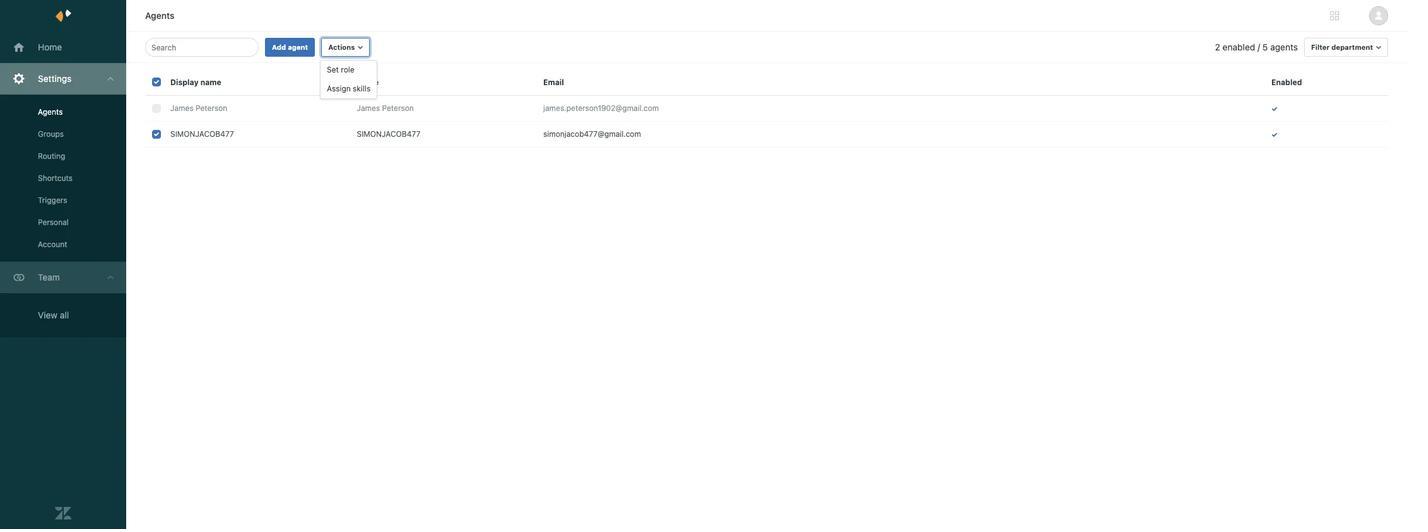 Task type: describe. For each thing, give the bounding box(es) containing it.
assign skills
[[327, 84, 371, 93]]

2 james peterson from the left
[[357, 104, 414, 113]]

1 james peterson from the left
[[170, 104, 227, 113]]

name
[[201, 78, 221, 87]]

1 peterson from the left
[[196, 104, 227, 113]]

5
[[1263, 42, 1269, 52]]

agent
[[288, 43, 308, 51]]

role
[[341, 65, 355, 75]]

add agent
[[272, 43, 308, 51]]

display
[[170, 78, 199, 87]]

agents
[[1271, 42, 1299, 52]]

view all
[[38, 310, 69, 321]]

account
[[38, 240, 67, 249]]

2 enabled / 5 agents
[[1216, 42, 1299, 52]]

view
[[38, 310, 58, 321]]

0 vertical spatial agents
[[145, 10, 175, 21]]

2 peterson from the left
[[382, 104, 414, 113]]

2 james from the left
[[357, 104, 380, 113]]

simonjacob477@gmail.com
[[544, 129, 641, 139]]

2 simonjacob477 from the left
[[357, 129, 421, 139]]

groups
[[38, 129, 64, 139]]

zendesk products image
[[1331, 11, 1340, 20]]

display name
[[170, 78, 221, 87]]

routing
[[38, 152, 65, 161]]

all
[[60, 310, 69, 321]]

name
[[357, 78, 379, 87]]

email
[[544, 78, 564, 87]]

filter department button
[[1305, 38, 1389, 57]]



Task type: vqa. For each thing, say whether or not it's contained in the screenshot.
second ago from left
no



Task type: locate. For each thing, give the bounding box(es) containing it.
enabled
[[1223, 42, 1256, 52]]

1 horizontal spatial simonjacob477
[[357, 129, 421, 139]]

1 horizontal spatial james
[[357, 104, 380, 113]]

simonjacob477
[[170, 129, 234, 139], [357, 129, 421, 139]]

james.peterson1902@gmail.com
[[544, 104, 659, 113]]

settings
[[38, 73, 72, 84]]

agents
[[145, 10, 175, 21], [38, 107, 63, 117]]

0 horizontal spatial peterson
[[196, 104, 227, 113]]

james peterson
[[170, 104, 227, 113], [357, 104, 414, 113]]

1 horizontal spatial james peterson
[[357, 104, 414, 113]]

1 james from the left
[[170, 104, 194, 113]]

0 horizontal spatial agents
[[38, 107, 63, 117]]

department
[[1332, 43, 1374, 51]]

Search text field
[[152, 40, 249, 55]]

shortcuts
[[38, 174, 73, 183]]

1 vertical spatial agents
[[38, 107, 63, 117]]

team
[[38, 272, 60, 283]]

2
[[1216, 42, 1221, 52]]

0 horizontal spatial simonjacob477
[[170, 129, 234, 139]]

1 horizontal spatial peterson
[[382, 104, 414, 113]]

actions button
[[321, 38, 370, 57]]

agents up search text field
[[145, 10, 175, 21]]

james down skills
[[357, 104, 380, 113]]

/
[[1258, 42, 1261, 52]]

1 simonjacob477 from the left
[[170, 129, 234, 139]]

set role
[[327, 65, 355, 75]]

filter
[[1312, 43, 1330, 51]]

add agent button
[[265, 38, 315, 57]]

james
[[170, 104, 194, 113], [357, 104, 380, 113]]

assign
[[327, 84, 351, 93]]

personal
[[38, 218, 69, 227]]

simonjacob477 down skills
[[357, 129, 421, 139]]

home
[[38, 42, 62, 52]]

james peterson down skills
[[357, 104, 414, 113]]

skills
[[353, 84, 371, 93]]

james peterson down display name
[[170, 104, 227, 113]]

set
[[327, 65, 339, 75]]

filter department
[[1312, 43, 1374, 51]]

enabled
[[1272, 78, 1303, 87]]

add
[[272, 43, 286, 51]]

0 horizontal spatial james peterson
[[170, 104, 227, 113]]

simonjacob477 down display name
[[170, 129, 234, 139]]

james down display
[[170, 104, 194, 113]]

1 horizontal spatial agents
[[145, 10, 175, 21]]

0 horizontal spatial james
[[170, 104, 194, 113]]

triggers
[[38, 196, 67, 205]]

agents up groups
[[38, 107, 63, 117]]

peterson
[[196, 104, 227, 113], [382, 104, 414, 113]]

actions
[[328, 43, 355, 51]]



